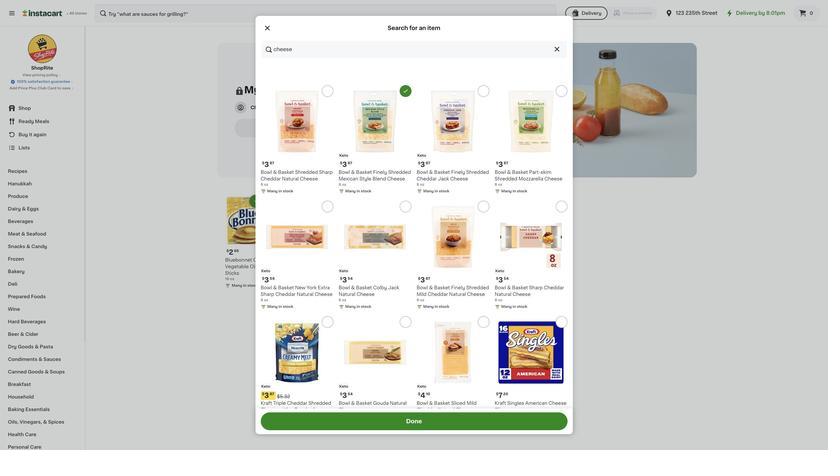 Task type: describe. For each thing, give the bounding box(es) containing it.
123 235th street
[[676, 11, 718, 16]]

8 inside bowl & basket part-skim shredded mozzarella cheese 8 oz
[[495, 183, 497, 187]]

$ for bowl & basket new york extra sharp cheddar natural cheese
[[262, 277, 264, 281]]

in for bowl & basket finely shredded mexican style blend cheese
[[357, 190, 360, 193]]

cheese inside bowl & basket colby jack natural cheese 8 oz
[[357, 293, 375, 297]]

hard beverages link
[[4, 316, 80, 329]]

recipes
[[8, 169, 27, 174]]

dairy & eggs
[[8, 207, 39, 212]]

sticks
[[225, 271, 239, 276]]

$ for bowl & basket finely shredded mexican style blend cheese
[[340, 162, 342, 165]]

keto for bowl & basket new york extra sharp cheddar natural cheese
[[261, 270, 270, 273]]

cheddar inside bowl & basket sharp cheddar natural cheese 8 oz
[[544, 286, 564, 291]]

item
[[427, 25, 440, 31]]

shredded inside kraft triple cheddar shredded cheese with a touch of philadelphia for a creamy melt
[[308, 402, 331, 406]]

my list
[[244, 85, 281, 95]]

bluebonnet
[[225, 258, 252, 263]]

guarantee
[[51, 80, 70, 84]]

view pricing policy
[[22, 73, 58, 77]]

100%
[[17, 80, 27, 84]]

shoprite
[[31, 66, 53, 70]]

bowl & basket sharp cheddar natural cheese 8 oz
[[495, 286, 564, 302]]

oz inside "bowl & basket new york extra sharp cheddar natural cheese 8 oz"
[[264, 299, 268, 302]]

all stores link
[[22, 4, 87, 22]]

$ inside $ 4 43
[[295, 250, 298, 253]]

1 vertical spatial beverages
[[21, 320, 46, 325]]

product group containing 2
[[222, 194, 277, 296]]

new
[[295, 286, 306, 291]]

delivery for delivery by 8:01pm
[[736, 11, 757, 16]]

part-
[[529, 170, 541, 175]]

care for health care
[[25, 433, 36, 438]]

kraft singles american cheese slices
[[495, 402, 567, 413]]

deli
[[8, 282, 17, 287]]

54 for bowl & basket sharp cheddar natural cheese
[[504, 277, 509, 281]]

$ for bowl & basket gouda natural cheese
[[340, 393, 342, 397]]

3 for bowl & basket new york extra sharp cheddar natural cheese
[[264, 277, 269, 284]]

0 horizontal spatial add
[[10, 87, 17, 90]]

bakery link
[[4, 266, 80, 278]]

0 vertical spatial a
[[291, 408, 293, 413]]

87 for bowl & basket shredded sharp cheddar natural cheese
[[270, 162, 274, 165]]

many for bowl & basket sharp cheddar natural cheese
[[501, 305, 512, 309]]

& for bowl & basket gouda natural cheese
[[351, 402, 355, 406]]

$ for bluebonnet original vegetable oil spread sticks
[[226, 250, 229, 253]]

sharp inside "bowl & basket new york extra sharp cheddar natural cheese 8 oz"
[[261, 293, 274, 297]]

kraft triple cheddar shredded cheese with a touch of philadelphia for a creamy melt
[[261, 402, 332, 420]]

stock for bowl & basket finely shredded mexican style blend cheese
[[361, 190, 371, 193]]

in for bowl & basket finely shredded mild cheddar natural cheese
[[435, 305, 438, 309]]

many in stock for bowl & basket finely shredded mexican style blend cheese
[[345, 190, 371, 193]]

$ 3 87 for bowl & basket shredded sharp cheddar natural cheese
[[262, 161, 274, 168]]

87 for bowl & basket part-skim shredded mozzarella cheese
[[504, 162, 508, 165]]

& for bowl & basket colby jack natural cheese 8 oz
[[351, 286, 355, 291]]

keto for bowl & basket sharp cheddar natural cheese
[[495, 270, 504, 273]]

finely for blend
[[373, 170, 387, 175]]

creamy
[[302, 415, 320, 420]]

original
[[253, 258, 271, 263]]

20
[[503, 393, 508, 397]]

canned
[[8, 370, 27, 375]]

produce link
[[4, 190, 80, 203]]

54 for bowl & basket new york extra sharp cheddar natural cheese
[[270, 277, 275, 281]]

$ for bowl & basket finely shredded cheddar jack cheese
[[418, 162, 420, 165]]

lists
[[19, 146, 30, 150]]

bluebonnet original vegetable oil spread sticks 16 oz
[[225, 258, 274, 281]]

shop link
[[4, 102, 80, 115]]

$ for bowl & basket finely shredded mild cheddar natural cheese
[[418, 277, 420, 281]]

stock for bowl & basket part-skim shredded mozzarella cheese
[[517, 190, 527, 193]]

8 inside bowl & basket shredded sharp cheddar natural cheese 8 oz
[[261, 183, 263, 187]]

add price plus club card to save link
[[10, 86, 75, 91]]

christina
[[251, 105, 272, 110]]

price
[[18, 87, 28, 90]]

philadelphia
[[261, 415, 289, 420]]

deli link
[[4, 278, 80, 291]]

& for bowl & basket finely shredded mexican style blend cheese 8 oz
[[351, 170, 355, 175]]

bowl for bowl & basket part-skim shredded mozzarella cheese
[[495, 170, 506, 175]]

many for bowl & basket shredded sharp cheddar natural cheese
[[267, 190, 278, 193]]

3 for bowl & basket finely shredded cheddar jack cheese
[[420, 161, 425, 168]]

2 add button from the left
[[388, 196, 413, 208]]

cheddar inside bowl & basket sliced mild cheddar natural cheese
[[417, 408, 437, 413]]

cheddar inside "bowl & basket new york extra sharp cheddar natural cheese 8 oz"
[[275, 293, 296, 297]]

2 horizontal spatial add
[[400, 199, 410, 204]]

basket for bowl & basket sharp cheddar natural cheese
[[512, 286, 528, 291]]

$ for bowl & basket shredded sharp cheddar natural cheese
[[262, 162, 264, 165]]

beverages link
[[4, 216, 80, 228]]

basket inside bowl & basket gouda natural cheese
[[356, 402, 372, 406]]

$ for bowl & basket sliced mild cheddar natural cheese
[[418, 393, 420, 397]]

$ for kraft singles american cheese slices
[[496, 393, 498, 397]]

keto for kraft triple cheddar shredded cheese with a touch of philadelphia for a creamy melt
[[261, 385, 270, 389]]

natural inside "bowl & basket new york extra sharp cheddar natural cheese 8 oz"
[[297, 293, 314, 297]]

bowl & basket colby jack natural cheese 8 oz
[[339, 286, 399, 302]]

3 for bowl & basket part-skim shredded mozzarella cheese
[[498, 161, 503, 168]]

in for bowl & basket new york extra sharp cheddar natural cheese
[[279, 305, 282, 309]]

bowl for bowl & basket finely shredded mild cheddar natural cheese
[[417, 286, 428, 291]]

condiments & sauces link
[[4, 354, 80, 366]]

54 for bowl & basket colby jack natural cheese
[[348, 277, 353, 281]]

many in stock for bluebonnet original vegetable oil spread sticks
[[232, 284, 258, 288]]

many for bowl & basket finely shredded mexican style blend cheese
[[345, 190, 356, 193]]

shredded inside bowl & basket part-skim shredded mozzarella cheese 8 oz
[[495, 177, 517, 181]]

meat & seafood
[[8, 232, 46, 237]]

delivery by 8:01pm
[[736, 11, 785, 16]]

& for bowl & basket part-skim shredded mozzarella cheese 8 oz
[[507, 170, 511, 175]]

stock for bowl & basket shredded sharp cheddar natural cheese
[[283, 190, 293, 193]]

bowl & basket sliced mild cheddar natural cheese
[[417, 402, 477, 413]]

3 for bowl & basket finely shredded mexican style blend cheese
[[342, 161, 347, 168]]

spices
[[48, 421, 64, 425]]

& for bowl & basket sliced mild cheddar natural cheese
[[429, 402, 433, 406]]

dairy & eggs link
[[4, 203, 80, 216]]

shoprite link
[[28, 34, 57, 71]]

natural inside bowl & basket sharp cheddar natural cheese 8 oz
[[495, 293, 512, 297]]

& for bowl & basket shredded sharp cheddar natural cheese 8 oz
[[273, 170, 277, 175]]

view
[[22, 73, 31, 77]]

shredded inside bowl & basket finely shredded mexican style blend cheese 8 oz
[[388, 170, 411, 175]]

oils, vinegars, & spices link
[[4, 417, 80, 429]]

many for bowl & basket new york extra sharp cheddar natural cheese
[[267, 305, 278, 309]]

keto for bowl & basket gouda natural cheese
[[339, 385, 348, 389]]

canned goods & soups
[[8, 370, 65, 375]]

3 inside $3.87 original price: $5.32 element
[[264, 393, 269, 400]]

of
[[310, 408, 315, 413]]

& for bowl & basket new york extra sharp cheddar natural cheese 8 oz
[[273, 286, 277, 291]]

$ for bowl & basket sharp cheddar natural cheese
[[496, 277, 498, 281]]

it
[[29, 133, 32, 137]]

singles
[[507, 402, 524, 406]]

unselect item image
[[403, 88, 408, 94]]

cheese inside bowl & basket shredded sharp cheddar natural cheese 8 oz
[[300, 177, 318, 181]]

vinegars,
[[20, 421, 42, 425]]

health care
[[8, 433, 36, 438]]

natural inside bowl & basket finely shredded mild cheddar natural cheese 8 oz
[[449, 293, 466, 297]]

bowl for bowl & basket sharp cheddar natural cheese
[[495, 286, 506, 291]]

satisfaction
[[28, 80, 50, 84]]

cheese inside kraft triple cheddar shredded cheese with a touch of philadelphia for a creamy melt
[[261, 408, 279, 413]]

an
[[419, 25, 426, 31]]

list
[[262, 85, 281, 95]]

basket inside bowl & basket sliced mild cheddar natural cheese
[[434, 402, 450, 406]]

cheddar inside bowl & basket finely shredded cheddar jack cheese 8 oz
[[417, 177, 437, 181]]

many for bluebonnet original vegetable oil spread sticks
[[232, 284, 242, 288]]

overa
[[273, 105, 288, 110]]

stock for bowl & basket colby jack natural cheese
[[361, 305, 371, 309]]

stores
[[75, 12, 87, 15]]

bowl & basket part-skim shredded mozzarella cheese 8 oz
[[495, 170, 562, 187]]

3 for bowl & basket finely shredded mild cheddar natural cheese
[[420, 277, 425, 284]]

personal care
[[8, 446, 41, 450]]

in for bowl & basket colby jack natural cheese
[[357, 305, 360, 309]]

health care link
[[4, 429, 80, 442]]

cheddar inside kraft triple cheddar shredded cheese with a touch of philadelphia for a creamy melt
[[287, 402, 307, 406]]

& for meat & seafood
[[21, 232, 25, 237]]

candy
[[31, 245, 47, 249]]

54 for bowl & basket gouda natural cheese
[[348, 393, 353, 397]]

$ 3 54 for bowl & basket new york extra sharp cheddar natural cheese
[[262, 277, 275, 284]]

kraft for kraft triple cheddar shredded cheese with a touch of philadelphia for a creamy melt
[[261, 402, 272, 406]]

household
[[8, 395, 34, 400]]

$ 3 54 for bowl & basket gouda natural cheese
[[340, 393, 353, 400]]

8:01pm
[[766, 11, 785, 16]]

cheese inside bowl & basket finely shredded mexican style blend cheese 8 oz
[[387, 177, 405, 181]]

beer & cider
[[8, 333, 38, 337]]

touch
[[295, 408, 309, 413]]

sharp inside bowl & basket sharp cheddar natural cheese 8 oz
[[529, 286, 543, 291]]

cheese inside bowl & basket finely shredded cheddar jack cheese 8 oz
[[450, 177, 468, 181]]

dry goods & pasta
[[8, 345, 53, 350]]

condiments
[[8, 358, 37, 362]]

shop
[[19, 106, 31, 111]]

beer & cider link
[[4, 329, 80, 341]]

4 for $ 4 10
[[420, 393, 425, 400]]

cheese inside bowl & basket finely shredded mild cheddar natural cheese 8 oz
[[467, 293, 485, 297]]

65
[[234, 250, 239, 253]]

prepared foods
[[8, 295, 46, 300]]

oz inside bowl & basket shredded sharp cheddar natural cheese 8 oz
[[264, 183, 268, 187]]

produce
[[8, 194, 28, 199]]

oz inside bluebonnet original vegetable oil spread sticks 16 oz
[[230, 278, 234, 281]]

natural inside bowl & basket gouda natural cheese
[[390, 402, 407, 406]]

american
[[525, 402, 547, 406]]

recipes link
[[4, 165, 80, 178]]

oz inside bowl & basket finely shredded mexican style blend cheese 8 oz
[[342, 183, 346, 187]]

many in stock for bowl & basket part-skim shredded mozzarella cheese
[[501, 190, 527, 193]]

stock for bowl & basket finely shredded cheddar jack cheese
[[439, 190, 449, 193]]

$3.87 original price: $5.32 element
[[261, 392, 333, 401]]

many in stock for bowl & basket shredded sharp cheddar natural cheese
[[267, 190, 293, 193]]

$ 7 20
[[496, 393, 508, 400]]

to
[[57, 87, 61, 90]]

many in stock for bowl & basket new york extra sharp cheddar natural cheese
[[267, 305, 293, 309]]

street
[[702, 11, 718, 16]]

my
[[244, 85, 260, 95]]

3 for bowl & basket gouda natural cheese
[[342, 393, 347, 400]]

health
[[8, 433, 24, 438]]

shoprite logo image
[[28, 34, 57, 63]]

gouda
[[373, 402, 389, 406]]

4 for $ 4 21
[[367, 249, 372, 256]]

cider
[[25, 333, 38, 337]]

instacart logo image
[[22, 9, 62, 17]]



Task type: locate. For each thing, give the bounding box(es) containing it.
natural inside bowl & basket shredded sharp cheddar natural cheese 8 oz
[[282, 177, 299, 181]]

search for an item
[[388, 25, 440, 31]]

& for bowl & basket sharp cheddar natural cheese 8 oz
[[507, 286, 511, 291]]

dialog containing 3
[[255, 16, 573, 451]]

basket for bowl & basket colby jack natural cheese
[[356, 286, 372, 291]]

1 horizontal spatial a
[[298, 415, 301, 420]]

goods down condiments & sauces
[[28, 370, 44, 375]]

2 horizontal spatial 4
[[420, 393, 425, 400]]

& for snacks & candy
[[26, 245, 30, 249]]

& inside bowl & basket gouda natural cheese
[[351, 402, 355, 406]]

bowl & basket finely shredded mexican style blend cheese 8 oz
[[339, 170, 411, 187]]

keto for bowl & basket finely shredded cheddar jack cheese
[[417, 154, 426, 158]]

baking essentials link
[[4, 404, 80, 417]]

$ inside $ 2 65
[[226, 250, 229, 253]]

stock down "bowl & basket new york extra sharp cheddar natural cheese 8 oz"
[[283, 305, 293, 309]]

slices
[[495, 408, 509, 413]]

0 vertical spatial sharp
[[319, 170, 333, 175]]

bowl & basket finely shredded cheddar jack cheese 8 oz
[[417, 170, 489, 187]]

sharp inside bowl & basket shredded sharp cheddar natural cheese 8 oz
[[319, 170, 333, 175]]

& for bowl & basket finely shredded cheddar jack cheese 8 oz
[[429, 170, 433, 175]]

$ 3 87 for bowl & basket finely shredded cheddar jack cheese
[[418, 161, 430, 168]]

beverages
[[8, 220, 33, 224], [21, 320, 46, 325]]

all
[[69, 12, 74, 15]]

for
[[409, 25, 418, 31], [290, 415, 297, 420]]

done
[[406, 420, 422, 425]]

$ 3 87 up the triple at the bottom of page
[[262, 393, 274, 400]]

triple
[[273, 402, 286, 406]]

bowl & basket gouda natural cheese
[[339, 402, 407, 413]]

3 for bowl & basket sharp cheddar natural cheese
[[498, 277, 503, 284]]

235th
[[686, 11, 701, 16]]

natural inside bowl & basket colby jack natural cheese 8 oz
[[339, 293, 355, 297]]

beverages up cider
[[21, 320, 46, 325]]

many down bowl & basket sharp cheddar natural cheese 8 oz at bottom right
[[501, 305, 512, 309]]

basket inside bowl & basket sharp cheddar natural cheese 8 oz
[[512, 286, 528, 291]]

2 vertical spatial sharp
[[261, 293, 274, 297]]

finely for cheese
[[451, 170, 465, 175]]

$ 3 54 for bowl & basket sharp cheddar natural cheese
[[496, 277, 509, 284]]

bowl inside bowl & basket part-skim shredded mozzarella cheese 8 oz
[[495, 170, 506, 175]]

service type group
[[565, 7, 657, 20]]

for down touch
[[290, 415, 297, 420]]

snacks & candy link
[[4, 241, 80, 253]]

breakfast link
[[4, 379, 80, 391]]

1 vertical spatial goods
[[28, 370, 44, 375]]

in down bowl & basket finely shredded mild cheddar natural cheese 8 oz
[[435, 305, 438, 309]]

shredded inside bowl & basket shredded sharp cheddar natural cheese 8 oz
[[295, 170, 318, 175]]

4 left 43
[[298, 249, 303, 256]]

$ inside $ 4 21
[[365, 250, 367, 253]]

many in stock
[[267, 190, 293, 193], [345, 190, 371, 193], [423, 190, 449, 193], [501, 190, 527, 193], [232, 284, 258, 288], [267, 305, 293, 309], [345, 305, 371, 309], [423, 305, 449, 309], [501, 305, 527, 309]]

basket inside bowl & basket finely shredded cheddar jack cheese 8 oz
[[434, 170, 450, 175]]

cheddar inside bowl & basket finely shredded mild cheddar natural cheese 8 oz
[[428, 293, 448, 297]]

1 horizontal spatial jack
[[438, 177, 449, 181]]

basket for bowl & basket new york extra sharp cheddar natural cheese
[[278, 286, 294, 291]]

dairy
[[8, 207, 21, 212]]

hard
[[8, 320, 20, 325]]

basket inside "bowl & basket new york extra sharp cheddar natural cheese 8 oz"
[[278, 286, 294, 291]]

1 horizontal spatial kraft
[[495, 402, 506, 406]]

shredded
[[295, 170, 318, 175], [388, 170, 411, 175], [466, 170, 489, 175], [495, 177, 517, 181], [466, 286, 489, 291], [308, 402, 331, 406]]

finely
[[373, 170, 387, 175], [451, 170, 465, 175], [451, 286, 465, 291]]

1 horizontal spatial for
[[409, 25, 418, 31]]

& inside bowl & basket sliced mild cheddar natural cheese
[[429, 402, 433, 406]]

spread
[[257, 265, 274, 269]]

1 horizontal spatial delivery
[[736, 11, 757, 16]]

bowl inside bowl & basket sliced mild cheddar natural cheese
[[417, 402, 428, 406]]

dialog
[[255, 16, 573, 451]]

bowl inside bowl & basket sharp cheddar natural cheese 8 oz
[[495, 286, 506, 291]]

many down mexican
[[345, 190, 356, 193]]

keto for bowl & basket sliced mild cheddar natural cheese
[[417, 385, 426, 389]]

many
[[267, 190, 278, 193], [345, 190, 356, 193], [423, 190, 434, 193], [501, 190, 512, 193], [232, 284, 242, 288], [267, 305, 278, 309], [345, 305, 356, 309], [423, 305, 434, 309], [501, 305, 512, 309]]

care down health care link
[[30, 446, 41, 450]]

stock for bowl & basket new york extra sharp cheddar natural cheese
[[283, 305, 293, 309]]

extra
[[318, 286, 330, 291]]

in inside product group
[[243, 284, 246, 288]]

many in stock down "bowl & basket new york extra sharp cheddar natural cheese 8 oz"
[[267, 305, 293, 309]]

finely inside bowl & basket finely shredded mild cheddar natural cheese 8 oz
[[451, 286, 465, 291]]

& inside bowl & basket finely shredded cheddar jack cheese 8 oz
[[429, 170, 433, 175]]

oz inside bowl & basket sharp cheddar natural cheese 8 oz
[[498, 299, 502, 302]]

jack
[[438, 177, 449, 181], [388, 286, 399, 291]]

many in stock inside product group
[[232, 284, 258, 288]]

mild
[[417, 293, 427, 297], [467, 402, 477, 406]]

a
[[291, 408, 293, 413], [298, 415, 301, 420]]

add
[[10, 87, 17, 90], [331, 199, 341, 204], [400, 199, 410, 204]]

kraft up slices
[[495, 402, 506, 406]]

$ 3 87 up bowl & basket finely shredded cheddar jack cheese 8 oz
[[418, 161, 430, 168]]

$ 3 87 up mexican
[[340, 161, 352, 168]]

mild inside bowl & basket sliced mild cheddar natural cheese
[[467, 402, 477, 406]]

$ 4 43
[[295, 249, 309, 256]]

8 inside bowl & basket finely shredded cheddar jack cheese 8 oz
[[417, 183, 419, 187]]

& for dairy & eggs
[[22, 207, 26, 212]]

many for bowl & basket colby jack natural cheese
[[345, 305, 356, 309]]

goods inside 'link'
[[18, 345, 34, 350]]

$ 3 87 for bowl & basket finely shredded mexican style blend cheese
[[340, 161, 352, 168]]

None search field
[[95, 4, 557, 22]]

in down bowl & basket sharp cheddar natural cheese 8 oz at bottom right
[[513, 305, 516, 309]]

many in stock for bowl & basket finely shredded mild cheddar natural cheese
[[423, 305, 449, 309]]

1 vertical spatial a
[[298, 415, 301, 420]]

$ 3 87 up bowl & basket part-skim shredded mozzarella cheese 8 oz
[[496, 161, 508, 168]]

many for bowl & basket part-skim shredded mozzarella cheese
[[501, 190, 512, 193]]

bowl for bowl & basket new york extra sharp cheddar natural cheese
[[261, 286, 272, 291]]

dry goods & pasta link
[[4, 341, 80, 354]]

cheese inside bowl & basket sharp cheddar natural cheese 8 oz
[[513, 293, 531, 297]]

vegetable
[[225, 265, 249, 269]]

$ 3 87 up bowl & basket shredded sharp cheddar natural cheese 8 oz
[[262, 161, 274, 168]]

many in stock down bluebonnet original vegetable oil spread sticks 16 oz
[[232, 284, 258, 288]]

2 kraft from the left
[[495, 402, 506, 406]]

club
[[38, 87, 46, 90]]

& inside bowl & basket sharp cheddar natural cheese 8 oz
[[507, 286, 511, 291]]

0 horizontal spatial for
[[290, 415, 297, 420]]

stock down bluebonnet original vegetable oil spread sticks 16 oz
[[247, 284, 258, 288]]

1 vertical spatial for
[[290, 415, 297, 420]]

plus
[[29, 87, 37, 90]]

cheese
[[300, 177, 318, 181], [387, 177, 405, 181], [450, 177, 468, 181], [544, 177, 562, 181], [315, 293, 333, 297], [357, 293, 375, 297], [467, 293, 485, 297], [513, 293, 531, 297], [549, 402, 567, 406], [261, 408, 279, 413], [339, 408, 357, 413], [456, 408, 474, 413]]

finely inside bowl & basket finely shredded cheddar jack cheese 8 oz
[[451, 170, 465, 175]]

eggs
[[27, 207, 39, 212]]

in for bowl & basket finely shredded cheddar jack cheese
[[435, 190, 438, 193]]

stock down bowl & basket shredded sharp cheddar natural cheese 8 oz
[[283, 190, 293, 193]]

$ 4 21
[[365, 249, 377, 256]]

bowl for bowl & basket finely shredded cheddar jack cheese
[[417, 170, 428, 175]]

0 horizontal spatial add button
[[319, 196, 344, 208]]

0 vertical spatial care
[[25, 433, 36, 438]]

stock down bowl & basket finely shredded cheddar jack cheese 8 oz
[[439, 190, 449, 193]]

cheese inside bowl & basket sliced mild cheddar natural cheese
[[456, 408, 474, 413]]

oz inside bowl & basket finely shredded mild cheddar natural cheese 8 oz
[[420, 299, 424, 302]]

1 kraft from the left
[[261, 402, 272, 406]]

87 for bowl & basket finely shredded cheddar jack cheese
[[426, 162, 430, 165]]

bowl inside bowl & basket shredded sharp cheddar natural cheese 8 oz
[[261, 170, 272, 175]]

0 horizontal spatial 4
[[298, 249, 303, 256]]

87 up bowl & basket finely shredded mild cheddar natural cheese 8 oz
[[426, 277, 430, 281]]

snacks
[[8, 245, 25, 249]]

basket inside bowl & basket part-skim shredded mozzarella cheese 8 oz
[[512, 170, 528, 175]]

oz inside bowl & basket part-skim shredded mozzarella cheese 8 oz
[[498, 183, 502, 187]]

8 inside "bowl & basket new york extra sharp cheddar natural cheese 8 oz"
[[261, 299, 263, 302]]

jack inside bowl & basket finely shredded cheddar jack cheese 8 oz
[[438, 177, 449, 181]]

natural inside bowl & basket sliced mild cheddar natural cheese
[[438, 408, 455, 413]]

8 inside bowl & basket colby jack natural cheese 8 oz
[[339, 299, 341, 302]]

many for bowl & basket finely shredded cheddar jack cheese
[[423, 190, 434, 193]]

in for bowl & basket part-skim shredded mozzarella cheese
[[513, 190, 516, 193]]

2 horizontal spatial sharp
[[529, 286, 543, 291]]

$ for bowl & basket colby jack natural cheese
[[340, 277, 342, 281]]

in down bowl & basket part-skim shredded mozzarella cheese 8 oz
[[513, 190, 516, 193]]

$ 3 87 for bowl & basket part-skim shredded mozzarella cheese
[[496, 161, 508, 168]]

many for bowl & basket finely shredded mild cheddar natural cheese
[[423, 305, 434, 309]]

many down "bowl & basket new york extra sharp cheddar natural cheese 8 oz"
[[267, 305, 278, 309]]

8 inside bowl & basket sharp cheddar natural cheese 8 oz
[[495, 299, 497, 302]]

87 up mexican
[[348, 162, 352, 165]]

& for beer & cider
[[20, 333, 24, 337]]

1 horizontal spatial add button
[[388, 196, 413, 208]]

cheddar inside bowl & basket shredded sharp cheddar natural cheese 8 oz
[[261, 177, 281, 181]]

by
[[759, 11, 765, 16]]

many in stock down bowl & basket finely shredded cheddar jack cheese 8 oz
[[423, 190, 449, 193]]

$ 3 54 for bowl & basket colby jack natural cheese
[[340, 277, 353, 284]]

8 inside bowl & basket finely shredded mild cheddar natural cheese 8 oz
[[417, 299, 419, 302]]

in for bluebonnet original vegetable oil spread sticks
[[243, 284, 246, 288]]

many in stock for bowl & basket finely shredded cheddar jack cheese
[[423, 190, 449, 193]]

many in stock down bowl & basket colby jack natural cheese 8 oz
[[345, 305, 371, 309]]

0 horizontal spatial a
[[291, 408, 293, 413]]

21
[[373, 250, 377, 253]]

sauces
[[43, 358, 61, 362]]

for inside kraft triple cheddar shredded cheese with a touch of philadelphia for a creamy melt
[[290, 415, 297, 420]]

buy it again
[[19, 133, 47, 137]]

wine link
[[4, 303, 80, 316]]

goods
[[18, 345, 34, 350], [28, 370, 44, 375]]

0 vertical spatial goods
[[18, 345, 34, 350]]

stock for bowl & basket finely shredded mild cheddar natural cheese
[[439, 305, 449, 309]]

many down bowl & basket colby jack natural cheese 8 oz
[[345, 305, 356, 309]]

basket inside bowl & basket colby jack natural cheese 8 oz
[[356, 286, 372, 291]]

goods down beer & cider
[[18, 345, 34, 350]]

87 up bowl & basket shredded sharp cheddar natural cheese 8 oz
[[270, 162, 274, 165]]

Search ShopRite... field
[[261, 40, 567, 59]]

many in stock down bowl & basket sharp cheddar natural cheese 8 oz at bottom right
[[501, 305, 527, 309]]

0 horizontal spatial sharp
[[261, 293, 274, 297]]

1 horizontal spatial add
[[331, 199, 341, 204]]

4 left '10'
[[420, 393, 425, 400]]

$ 3 87 inside $3.87 original price: $5.32 element
[[262, 393, 274, 400]]

canned goods & soups link
[[4, 366, 80, 379]]

3 for bowl & basket shredded sharp cheddar natural cheese
[[264, 161, 269, 168]]

1 vertical spatial care
[[30, 446, 41, 450]]

in down bowl & basket shredded sharp cheddar natural cheese 8 oz
[[279, 190, 282, 193]]

stock for bluebonnet original vegetable oil spread sticks
[[247, 284, 258, 288]]

1 horizontal spatial sharp
[[319, 170, 333, 175]]

in down style
[[357, 190, 360, 193]]

bowl inside bowl & basket gouda natural cheese
[[339, 402, 350, 406]]

bowl inside bowl & basket colby jack natural cheese 8 oz
[[339, 286, 350, 291]]

87 up bowl & basket part-skim shredded mozzarella cheese 8 oz
[[504, 162, 508, 165]]

2
[[229, 249, 233, 256]]

0 vertical spatial jack
[[438, 177, 449, 181]]

& inside bowl & basket finely shredded mexican style blend cheese 8 oz
[[351, 170, 355, 175]]

8 inside bowl & basket finely shredded mexican style blend cheese 8 oz
[[339, 183, 341, 187]]

many in stock for bowl & basket sharp cheddar natural cheese
[[501, 305, 527, 309]]

$ 3 54 up bowl & basket gouda natural cheese
[[340, 393, 353, 400]]

stock down bowl & basket colby jack natural cheese 8 oz
[[361, 305, 371, 309]]

1 horizontal spatial mild
[[467, 402, 477, 406]]

stock down bowl & basket sharp cheddar natural cheese 8 oz at bottom right
[[517, 305, 527, 309]]

product group containing 7
[[495, 317, 567, 448]]

baking essentials
[[8, 408, 50, 413]]

many down bowl & basket finely shredded mild cheddar natural cheese 8 oz
[[423, 305, 434, 309]]

hard beverages
[[8, 320, 46, 325]]

stock down bowl & basket finely shredded mild cheddar natural cheese 8 oz
[[439, 305, 449, 309]]

condiments & sauces
[[8, 358, 61, 362]]

87 for bowl & basket finely shredded mexican style blend cheese
[[348, 162, 352, 165]]

43
[[304, 250, 309, 253]]

cheddar
[[261, 177, 281, 181], [417, 177, 437, 181], [544, 286, 564, 291], [275, 293, 296, 297], [428, 293, 448, 297], [287, 402, 307, 406], [417, 408, 437, 413]]

beverages down dairy & eggs
[[8, 220, 33, 224]]

many down sticks
[[232, 284, 242, 288]]

54 up bowl & basket colby jack natural cheese 8 oz
[[348, 277, 353, 281]]

kraft inside kraft singles american cheese slices
[[495, 402, 506, 406]]

in for bowl & basket shredded sharp cheddar natural cheese
[[279, 190, 282, 193]]

mild inside bowl & basket finely shredded mild cheddar natural cheese 8 oz
[[417, 293, 427, 297]]

$ 3 54 up bowl & basket colby jack natural cheese 8 oz
[[340, 277, 353, 284]]

$ 3 87 up bowl & basket finely shredded mild cheddar natural cheese 8 oz
[[418, 277, 430, 284]]

pasta
[[40, 345, 53, 350]]

a right with
[[291, 408, 293, 413]]

bowl inside bowl & basket finely shredded cheddar jack cheese 8 oz
[[417, 170, 428, 175]]

cheese inside "bowl & basket new york extra sharp cheddar natural cheese 8 oz"
[[315, 293, 333, 297]]

mozzarella
[[519, 177, 543, 181]]

oils,
[[8, 421, 19, 425]]

& inside bowl & basket colby jack natural cheese 8 oz
[[351, 286, 355, 291]]

many in stock down bowl & basket shredded sharp cheddar natural cheese 8 oz
[[267, 190, 293, 193]]

0 horizontal spatial mild
[[417, 293, 427, 297]]

many in stock down bowl & basket finely shredded mild cheddar natural cheese 8 oz
[[423, 305, 449, 309]]

8
[[261, 183, 263, 187], [339, 183, 341, 187], [417, 183, 419, 187], [495, 183, 497, 187], [261, 299, 263, 302], [339, 299, 341, 302], [417, 299, 419, 302], [495, 299, 497, 302]]

3
[[264, 161, 269, 168], [342, 161, 347, 168], [420, 161, 425, 168], [498, 161, 503, 168], [264, 277, 269, 284], [342, 277, 347, 284], [420, 277, 425, 284], [498, 277, 503, 284], [264, 393, 269, 400], [342, 393, 347, 400]]

$ inside $ 7 20
[[496, 393, 498, 397]]

oz inside bowl & basket colby jack natural cheese 8 oz
[[342, 299, 346, 302]]

cheese inside kraft singles american cheese slices
[[549, 402, 567, 406]]

bowl for bowl & basket finely shredded mexican style blend cheese
[[339, 170, 350, 175]]

0 horizontal spatial delivery
[[582, 11, 602, 16]]

0 vertical spatial mild
[[417, 293, 427, 297]]

$ 3 54 up bowl & basket sharp cheddar natural cheese 8 oz at bottom right
[[496, 277, 509, 284]]

finely for natural
[[451, 286, 465, 291]]

personal care link
[[4, 442, 80, 451]]

basket
[[278, 170, 294, 175], [356, 170, 372, 175], [434, 170, 450, 175], [512, 170, 528, 175], [278, 286, 294, 291], [356, 286, 372, 291], [434, 286, 450, 291], [512, 286, 528, 291], [356, 402, 372, 406], [434, 402, 450, 406]]

1 horizontal spatial 4
[[367, 249, 372, 256]]

None search field
[[261, 40, 567, 59]]

$ 3 87
[[262, 161, 274, 168], [340, 161, 352, 168], [418, 161, 430, 168], [496, 161, 508, 168], [418, 277, 430, 284], [262, 393, 274, 400]]

3 for bowl & basket colby jack natural cheese
[[342, 277, 347, 284]]

style
[[359, 177, 371, 181]]

basket for bowl & basket part-skim shredded mozzarella cheese
[[512, 170, 528, 175]]

basket for bowl & basket shredded sharp cheddar natural cheese
[[278, 170, 294, 175]]

kraft for kraft singles american cheese slices
[[495, 402, 506, 406]]

basket for bowl & basket finely shredded cheddar jack cheese
[[434, 170, 450, 175]]

keto for bowl & basket finely shredded mexican style blend cheese
[[339, 154, 348, 158]]

a down touch
[[298, 415, 301, 420]]

many down bowl & basket shredded sharp cheddar natural cheese 8 oz
[[267, 190, 278, 193]]

in down "bowl & basket new york extra sharp cheddar natural cheese 8 oz"
[[279, 305, 282, 309]]

colby
[[373, 286, 387, 291]]

add price plus club card to save
[[10, 87, 71, 90]]

0 horizontal spatial kraft
[[261, 402, 272, 406]]

basket for bowl & basket finely shredded mild cheddar natural cheese
[[434, 286, 450, 291]]

in down bowl & basket colby jack natural cheese 8 oz
[[357, 305, 360, 309]]

product group
[[261, 85, 333, 196], [339, 85, 411, 196], [417, 85, 489, 196], [495, 85, 567, 196], [222, 194, 277, 296], [292, 194, 346, 296], [361, 194, 415, 296], [261, 201, 333, 311], [339, 201, 411, 311], [417, 201, 489, 311], [495, 201, 567, 311], [261, 317, 333, 440], [339, 317, 411, 427], [417, 317, 489, 427], [495, 317, 567, 448]]

& inside bowl & basket part-skim shredded mozzarella cheese 8 oz
[[507, 170, 511, 175]]

stock down bowl & basket part-skim shredded mozzarella cheese 8 oz
[[517, 190, 527, 193]]

in for bowl & basket sharp cheddar natural cheese
[[513, 305, 516, 309]]

7
[[498, 393, 503, 400]]

many down bowl & basket part-skim shredded mozzarella cheese 8 oz
[[501, 190, 512, 193]]

0 vertical spatial for
[[409, 25, 418, 31]]

54 down spread
[[270, 277, 275, 281]]

goods for dry
[[18, 345, 34, 350]]

kraft left the triple at the bottom of page
[[261, 402, 272, 406]]

hanukkah
[[8, 182, 32, 186]]

& inside "bowl & basket new york extra sharp cheddar natural cheese 8 oz"
[[273, 286, 277, 291]]

& inside bowl & basket finely shredded mild cheddar natural cheese 8 oz
[[429, 286, 433, 291]]

87 up bowl & basket finely shredded cheddar jack cheese 8 oz
[[426, 162, 430, 165]]

stock for bowl & basket sharp cheddar natural cheese
[[517, 305, 527, 309]]

87 left $5.32 on the bottom left of the page
[[270, 393, 274, 397]]

$ for bowl & basket part-skim shredded mozzarella cheese
[[496, 162, 498, 165]]

view pricing policy link
[[22, 73, 62, 78]]

frozen
[[8, 257, 24, 262]]

4 for $ 4 43
[[298, 249, 303, 256]]

shredded inside bowl & basket finely shredded cheddar jack cheese 8 oz
[[466, 170, 489, 175]]

care down "vinegars," at the bottom of page
[[25, 433, 36, 438]]

soups
[[50, 370, 65, 375]]

4 left 21
[[367, 249, 372, 256]]

1 vertical spatial mild
[[467, 402, 477, 406]]

bowl
[[261, 170, 272, 175], [339, 170, 350, 175], [417, 170, 428, 175], [495, 170, 506, 175], [261, 286, 272, 291], [339, 286, 350, 291], [417, 286, 428, 291], [495, 286, 506, 291], [339, 402, 350, 406], [417, 402, 428, 406]]

cheese inside bowl & basket part-skim shredded mozzarella cheese 8 oz
[[544, 177, 562, 181]]

0 vertical spatial beverages
[[8, 220, 33, 224]]

1 vertical spatial jack
[[388, 286, 399, 291]]

many in stock down bowl & basket part-skim shredded mozzarella cheese 8 oz
[[501, 190, 527, 193]]

delivery inside button
[[582, 11, 602, 16]]

basket inside bowl & basket finely shredded mexican style blend cheese 8 oz
[[356, 170, 372, 175]]

goods for canned
[[28, 370, 44, 375]]

cheese inside bowl & basket gouda natural cheese
[[339, 408, 357, 413]]

$ 3 54 down spread
[[262, 277, 275, 284]]

many down bowl & basket finely shredded cheddar jack cheese 8 oz
[[423, 190, 434, 193]]

keto for bowl & basket colby jack natural cheese
[[339, 270, 348, 273]]

many in stock down style
[[345, 190, 371, 193]]

& inside bowl & basket shredded sharp cheddar natural cheese 8 oz
[[273, 170, 277, 175]]

$ 3 87 for bowl & basket finely shredded mild cheddar natural cheese
[[418, 277, 430, 284]]

0 horizontal spatial jack
[[388, 286, 399, 291]]

policy
[[46, 73, 58, 77]]

bowl for bowl & basket shredded sharp cheddar natural cheese
[[261, 170, 272, 175]]

oz inside bowl & basket finely shredded cheddar jack cheese 8 oz
[[420, 183, 424, 187]]

& for condiments & sauces
[[38, 358, 42, 362]]

shredded inside bowl & basket finely shredded mild cheddar natural cheese 8 oz
[[466, 286, 489, 291]]

in down bowl & basket finely shredded cheddar jack cheese 8 oz
[[435, 190, 438, 193]]

1 add button from the left
[[319, 196, 344, 208]]

york
[[307, 286, 317, 291]]

1 vertical spatial sharp
[[529, 286, 543, 291]]

stock down style
[[361, 190, 371, 193]]

bowl inside bowl & basket finely shredded mexican style blend cheese 8 oz
[[339, 170, 350, 175]]

54 up bowl & basket sharp cheddar natural cheese 8 oz at bottom right
[[504, 277, 509, 281]]

$ inside $ 4 10
[[418, 393, 420, 397]]

dry
[[8, 345, 17, 350]]

for left the an at the top of the page
[[409, 25, 418, 31]]

basket inside bowl & basket shredded sharp cheddar natural cheese 8 oz
[[278, 170, 294, 175]]

bowl & basket finely shredded mild cheddar natural cheese 8 oz
[[417, 286, 489, 302]]

bowl & basket new york extra sharp cheddar natural cheese 8 oz
[[261, 286, 333, 302]]

add button
[[319, 196, 344, 208], [388, 196, 413, 208]]

care for personal care
[[30, 446, 41, 450]]

jack inside bowl & basket colby jack natural cheese 8 oz
[[388, 286, 399, 291]]

& for bowl & basket finely shredded mild cheddar natural cheese 8 oz
[[429, 286, 433, 291]]

kraft inside kraft triple cheddar shredded cheese with a touch of philadelphia for a creamy melt
[[261, 402, 272, 406]]

54 up bowl & basket gouda natural cheese
[[348, 393, 353, 397]]

in down bluebonnet original vegetable oil spread sticks 16 oz
[[243, 284, 246, 288]]

bowl inside bowl & basket finely shredded mild cheddar natural cheese 8 oz
[[417, 286, 428, 291]]

100% satisfaction guarantee
[[17, 80, 70, 84]]

finely inside bowl & basket finely shredded mexican style blend cheese 8 oz
[[373, 170, 387, 175]]



Task type: vqa. For each thing, say whether or not it's contained in the screenshot.
add to the middle
yes



